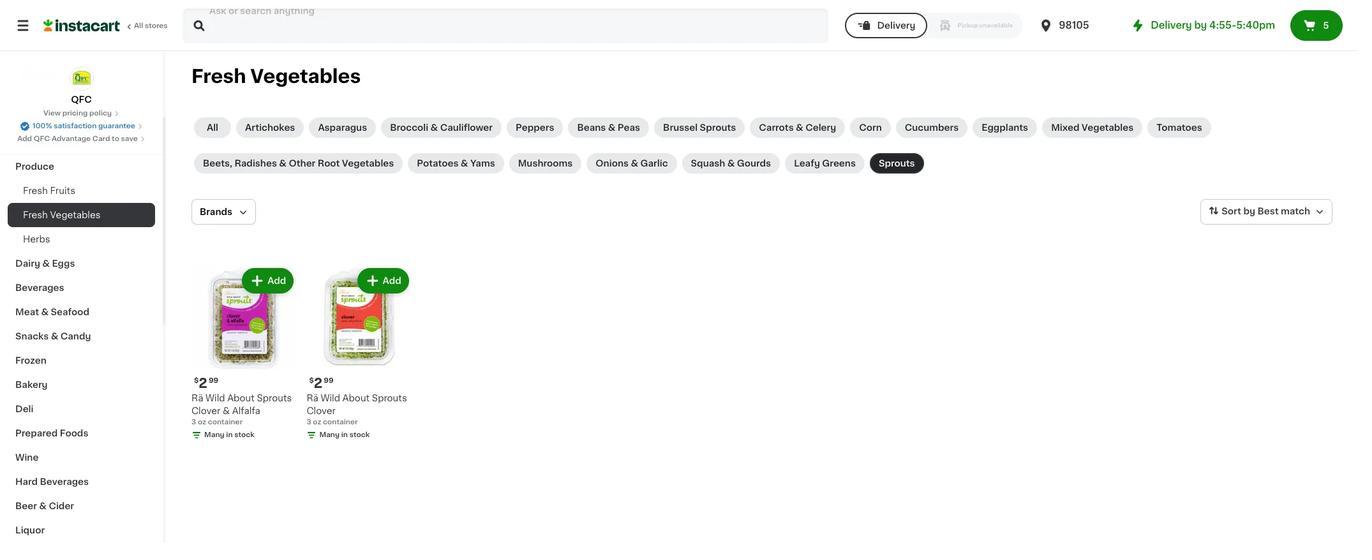 Task type: describe. For each thing, give the bounding box(es) containing it.
sprouts link
[[870, 153, 924, 174]]

brussel sprouts
[[663, 123, 736, 132]]

prepared foods
[[15, 429, 88, 438]]

sort by
[[1222, 207, 1256, 216]]

squash & gourds link
[[682, 153, 780, 174]]

mixed
[[1051, 123, 1080, 132]]

carrots
[[759, 123, 794, 132]]

fresh fruits link
[[8, 179, 155, 203]]

gourds
[[737, 159, 771, 168]]

& for carrots & celery
[[796, 123, 803, 132]]

vegetables right the root
[[342, 159, 394, 168]]

dairy
[[15, 259, 40, 268]]

Search field
[[184, 9, 828, 42]]

wine link
[[8, 446, 155, 470]]

produce
[[15, 162, 54, 171]]

peppers link
[[507, 117, 563, 138]]

all for all stores
[[134, 22, 143, 29]]

vegetables up herbs link
[[50, 211, 101, 220]]

by for sort
[[1244, 207, 1256, 216]]

eggs
[[52, 259, 75, 268]]

bakery
[[15, 380, 48, 389]]

service type group
[[845, 13, 1023, 38]]

it
[[56, 43, 62, 52]]

& left other
[[279, 159, 287, 168]]

beer & cider
[[15, 502, 74, 511]]

greens
[[822, 159, 856, 168]]

card
[[92, 135, 110, 142]]

qfc logo image
[[69, 66, 94, 91]]

hard beverages
[[15, 477, 89, 486]]

add for rä wild about sprouts clover & alfalfa
[[268, 276, 286, 285]]

& for snacks & candy
[[51, 332, 58, 341]]

instacart logo image
[[43, 18, 120, 33]]

fresh for fresh fruits
[[23, 211, 48, 220]]

herbs link
[[8, 227, 155, 251]]

99 for rä wild about sprouts clover & alfalfa
[[209, 377, 218, 385]]

meat & seafood
[[15, 308, 89, 317]]

rä wild about sprouts clover 3 oz container
[[307, 394, 407, 426]]

& for broccoli & cauliflower
[[431, 123, 438, 132]]

5:40pm
[[1237, 20, 1275, 30]]

root
[[318, 159, 340, 168]]

celery
[[806, 123, 836, 132]]

add button for rä wild about sprouts clover
[[358, 269, 408, 292]]

mixed vegetables
[[1051, 123, 1134, 132]]

peppers
[[516, 123, 554, 132]]

fruits
[[50, 186, 75, 195]]

bakery link
[[8, 373, 155, 397]]

artichokes link
[[236, 117, 304, 138]]

& for meat & seafood
[[41, 308, 49, 317]]

Best match Sort by field
[[1201, 199, 1333, 225]]

0 vertical spatial qfc
[[71, 95, 92, 104]]

view pricing policy link
[[43, 109, 119, 119]]

$ 2 99 for rä wild about sprouts clover & alfalfa
[[194, 377, 218, 390]]

0 vertical spatial beverages
[[15, 283, 64, 292]]

stock for oz
[[350, 432, 370, 439]]

hard
[[15, 477, 38, 486]]

4:55-
[[1210, 20, 1237, 30]]

broccoli & cauliflower link
[[381, 117, 502, 138]]

snacks & candy
[[15, 332, 91, 341]]

candy
[[60, 332, 91, 341]]

eggplants
[[982, 123, 1028, 132]]

carrots & celery
[[759, 123, 836, 132]]

mushrooms link
[[509, 153, 582, 174]]

garlic
[[641, 159, 668, 168]]

wild for alfalfa
[[206, 394, 225, 403]]

snacks & candy link
[[8, 324, 155, 349]]

all stores link
[[43, 8, 169, 43]]

delivery by 4:55-5:40pm link
[[1131, 18, 1275, 33]]

by for delivery
[[1194, 20, 1207, 30]]

cucumbers link
[[896, 117, 968, 138]]

mixed vegetables link
[[1042, 117, 1143, 138]]

cauliflower
[[440, 123, 493, 132]]

many in stock for alfalfa
[[204, 432, 255, 439]]

0 horizontal spatial fresh vegetables
[[23, 211, 101, 220]]

1 vertical spatial beverages
[[40, 477, 89, 486]]

squash
[[691, 159, 725, 168]]

many in stock for oz
[[319, 432, 370, 439]]

asparagus link
[[309, 117, 376, 138]]

stock for alfalfa
[[234, 432, 255, 439]]

qfc link
[[69, 66, 94, 106]]

rä wild about sprouts clover & alfalfa 3 oz container
[[191, 394, 292, 426]]

beets,
[[203, 159, 232, 168]]

& for squash & gourds
[[727, 159, 735, 168]]

oz inside rä wild about sprouts clover & alfalfa 3 oz container
[[198, 419, 206, 426]]

container inside rä wild about sprouts clover 3 oz container
[[323, 419, 358, 426]]

rä for rä wild about sprouts clover
[[307, 394, 318, 403]]

view
[[43, 110, 61, 117]]

deli
[[15, 405, 34, 414]]

beans
[[577, 123, 606, 132]]

potatoes
[[417, 159, 459, 168]]

buy it again
[[36, 43, 90, 52]]

stores
[[145, 22, 168, 29]]

seafood
[[51, 308, 89, 317]]

guarantee
[[98, 123, 135, 130]]

frozen
[[15, 356, 46, 365]]

prepared foods link
[[8, 421, 155, 446]]

corn
[[859, 123, 882, 132]]

brussel sprouts link
[[654, 117, 745, 138]]

corn link
[[850, 117, 891, 138]]

to
[[112, 135, 119, 142]]

all stores
[[134, 22, 168, 29]]

delivery button
[[845, 13, 927, 38]]

artichokes
[[245, 123, 295, 132]]

view pricing policy
[[43, 110, 112, 117]]



Task type: locate. For each thing, give the bounding box(es) containing it.
1 product group from the left
[[191, 266, 296, 443]]

0 horizontal spatial 3
[[191, 419, 196, 426]]

$ 2 99 up rä wild about sprouts clover 3 oz container
[[309, 377, 334, 390]]

rä inside rä wild about sprouts clover & alfalfa 3 oz container
[[191, 394, 203, 403]]

& right meat
[[41, 308, 49, 317]]

& for beans & peas
[[608, 123, 616, 132]]

dairy & eggs link
[[8, 251, 155, 276]]

beverages down the dairy & eggs
[[15, 283, 64, 292]]

& left the eggs
[[42, 259, 50, 268]]

all left stores
[[134, 22, 143, 29]]

beans & peas
[[577, 123, 640, 132]]

1 horizontal spatial many
[[319, 432, 340, 439]]

1 horizontal spatial oz
[[313, 419, 321, 426]]

0 horizontal spatial delivery
[[877, 21, 916, 30]]

advantage
[[52, 135, 91, 142]]

beer & cider link
[[8, 494, 155, 518]]

0 horizontal spatial $
[[194, 377, 199, 385]]

fresh fruits
[[23, 186, 75, 195]]

0 horizontal spatial add
[[17, 135, 32, 142]]

1 container from the left
[[208, 419, 243, 426]]

fresh up the all link
[[191, 67, 246, 86]]

by left 4:55-
[[1194, 20, 1207, 30]]

by inside field
[[1244, 207, 1256, 216]]

in down rä wild about sprouts clover 3 oz container
[[341, 432, 348, 439]]

0 horizontal spatial in
[[226, 432, 233, 439]]

0 horizontal spatial rä
[[191, 394, 203, 403]]

buy it again link
[[8, 34, 155, 60]]

liquor
[[15, 526, 45, 535]]

sprouts inside rä wild about sprouts clover & alfalfa 3 oz container
[[257, 394, 292, 403]]

beets, radishes & other root vegetables link
[[194, 153, 403, 174]]

save
[[121, 135, 138, 142]]

beverages up the cider
[[40, 477, 89, 486]]

squash & gourds
[[691, 159, 771, 168]]

wild
[[206, 394, 225, 403], [321, 394, 340, 403]]

1 horizontal spatial in
[[341, 432, 348, 439]]

sort
[[1222, 207, 1242, 216]]

prepared
[[15, 429, 58, 438]]

1 99 from the left
[[209, 377, 218, 385]]

1 horizontal spatial fresh vegetables
[[191, 67, 361, 86]]

1 horizontal spatial container
[[323, 419, 358, 426]]

product group
[[191, 266, 296, 443], [307, 266, 412, 443]]

0 horizontal spatial oz
[[198, 419, 206, 426]]

& left alfalfa
[[223, 407, 230, 416]]

hard beverages link
[[8, 470, 155, 494]]

2 about from the left
[[342, 394, 370, 403]]

clover inside rä wild about sprouts clover 3 oz container
[[307, 407, 336, 416]]

& left yams
[[461, 159, 468, 168]]

about for oz
[[342, 394, 370, 403]]

2 99 from the left
[[324, 377, 334, 385]]

0 horizontal spatial many in stock
[[204, 432, 255, 439]]

many for oz
[[319, 432, 340, 439]]

0 vertical spatial by
[[1194, 20, 1207, 30]]

2 for rä wild about sprouts clover & alfalfa
[[199, 377, 207, 390]]

1 clover from the left
[[191, 407, 220, 416]]

qfc
[[71, 95, 92, 104], [34, 135, 50, 142]]

1 many from the left
[[204, 432, 224, 439]]

1 horizontal spatial $ 2 99
[[309, 377, 334, 390]]

sprouts inside rä wild about sprouts clover 3 oz container
[[372, 394, 407, 403]]

add qfc advantage card to save link
[[17, 134, 145, 144]]

0 horizontal spatial stock
[[234, 432, 255, 439]]

1 vertical spatial fresh
[[23, 186, 48, 195]]

& right beer
[[39, 502, 47, 511]]

5
[[1323, 21, 1329, 30]]

fresh
[[191, 67, 246, 86], [23, 186, 48, 195], [23, 211, 48, 220]]

vegetables
[[250, 67, 361, 86], [1082, 123, 1134, 132], [342, 159, 394, 168], [50, 211, 101, 220]]

snacks
[[15, 332, 49, 341]]

1 many in stock from the left
[[204, 432, 255, 439]]

& inside "link"
[[461, 159, 468, 168]]

1 horizontal spatial qfc
[[71, 95, 92, 104]]

$ up rä wild about sprouts clover 3 oz container
[[309, 377, 314, 385]]

& for potatoes & yams
[[461, 159, 468, 168]]

1 vertical spatial all
[[207, 123, 218, 132]]

satisfaction
[[54, 123, 97, 130]]

broccoli
[[390, 123, 428, 132]]

1 horizontal spatial many in stock
[[319, 432, 370, 439]]

1 horizontal spatial $
[[309, 377, 314, 385]]

& left peas
[[608, 123, 616, 132]]

by right "sort"
[[1244, 207, 1256, 216]]

2 wild from the left
[[321, 394, 340, 403]]

wine
[[15, 453, 39, 462]]

thanksgiving link
[[8, 130, 155, 154]]

best match
[[1258, 207, 1310, 216]]

peas
[[618, 123, 640, 132]]

99 up rä wild about sprouts clover 3 oz container
[[324, 377, 334, 385]]

1 wild from the left
[[206, 394, 225, 403]]

in
[[226, 432, 233, 439], [341, 432, 348, 439]]

3
[[191, 419, 196, 426], [307, 419, 311, 426]]

100%
[[33, 123, 52, 130]]

stock down alfalfa
[[234, 432, 255, 439]]

2 oz from the left
[[313, 419, 321, 426]]

$ for rä wild about sprouts clover & alfalfa
[[194, 377, 199, 385]]

0 horizontal spatial wild
[[206, 394, 225, 403]]

stock
[[234, 432, 255, 439], [350, 432, 370, 439]]

alfalfa
[[232, 407, 260, 416]]

1 vertical spatial by
[[1244, 207, 1256, 216]]

$ 2 99 up rä wild about sprouts clover & alfalfa 3 oz container
[[194, 377, 218, 390]]

1 $ from the left
[[194, 377, 199, 385]]

1 add button from the left
[[243, 269, 293, 292]]

0 vertical spatial fresh
[[191, 67, 246, 86]]

cider
[[49, 502, 74, 511]]

1 rä from the left
[[191, 394, 203, 403]]

2 for rä wild about sprouts clover
[[314, 377, 323, 390]]

2 $ 2 99 from the left
[[309, 377, 334, 390]]

other
[[289, 159, 316, 168]]

1 $ 2 99 from the left
[[194, 377, 218, 390]]

beets, radishes & other root vegetables
[[203, 159, 394, 168]]

by
[[1194, 20, 1207, 30], [1244, 207, 1256, 216]]

clover for 3
[[307, 407, 336, 416]]

many in stock
[[204, 432, 255, 439], [319, 432, 370, 439]]

2 $ from the left
[[309, 377, 314, 385]]

99 up rä wild about sprouts clover & alfalfa 3 oz container
[[209, 377, 218, 385]]

0 horizontal spatial by
[[1194, 20, 1207, 30]]

98105 button
[[1039, 8, 1115, 43]]

cucumbers
[[905, 123, 959, 132]]

many in stock down rä wild about sprouts clover 3 oz container
[[319, 432, 370, 439]]

0 horizontal spatial many
[[204, 432, 224, 439]]

1 horizontal spatial by
[[1244, 207, 1256, 216]]

delivery inside button
[[877, 21, 916, 30]]

1 horizontal spatial product group
[[307, 266, 412, 443]]

add for rä wild about sprouts clover
[[383, 276, 401, 285]]

many in stock down rä wild about sprouts clover & alfalfa 3 oz container
[[204, 432, 255, 439]]

2 up rä wild about sprouts clover 3 oz container
[[314, 377, 323, 390]]

brussel
[[663, 123, 698, 132]]

pricing
[[62, 110, 88, 117]]

0 horizontal spatial product group
[[191, 266, 296, 443]]

many down rä wild about sprouts clover 3 oz container
[[319, 432, 340, 439]]

None search field
[[183, 8, 829, 43]]

& left candy at the bottom
[[51, 332, 58, 341]]

radishes
[[235, 159, 277, 168]]

1 oz from the left
[[198, 419, 206, 426]]

fresh vegetables link
[[8, 203, 155, 227]]

wild for oz
[[321, 394, 340, 403]]

1 2 from the left
[[199, 377, 207, 390]]

2 in from the left
[[341, 432, 348, 439]]

clover
[[191, 407, 220, 416], [307, 407, 336, 416]]

2 rä from the left
[[307, 394, 318, 403]]

1 horizontal spatial add
[[268, 276, 286, 285]]

wild inside rä wild about sprouts clover 3 oz container
[[321, 394, 340, 403]]

many for alfalfa
[[204, 432, 224, 439]]

vegetables up artichokes
[[250, 67, 361, 86]]

1 horizontal spatial clover
[[307, 407, 336, 416]]

2 stock from the left
[[350, 432, 370, 439]]

beer
[[15, 502, 37, 511]]

2 product group from the left
[[307, 266, 412, 443]]

100% satisfaction guarantee
[[33, 123, 135, 130]]

clover inside rä wild about sprouts clover & alfalfa 3 oz container
[[191, 407, 220, 416]]

1 horizontal spatial 2
[[314, 377, 323, 390]]

frozen link
[[8, 349, 155, 373]]

rä inside rä wild about sprouts clover 3 oz container
[[307, 394, 318, 403]]

container inside rä wild about sprouts clover & alfalfa 3 oz container
[[208, 419, 243, 426]]

2 up rä wild about sprouts clover & alfalfa 3 oz container
[[199, 377, 207, 390]]

$ 2 99 for rä wild about sprouts clover
[[309, 377, 334, 390]]

0 vertical spatial all
[[134, 22, 143, 29]]

2 many from the left
[[319, 432, 340, 439]]

leafy
[[794, 159, 820, 168]]

clover for &
[[191, 407, 220, 416]]

liquor link
[[8, 518, 155, 543]]

1 horizontal spatial 3
[[307, 419, 311, 426]]

2 container from the left
[[323, 419, 358, 426]]

brands
[[200, 207, 232, 216]]

oz inside rä wild about sprouts clover 3 oz container
[[313, 419, 321, 426]]

1 about from the left
[[227, 394, 255, 403]]

99
[[209, 377, 218, 385], [324, 377, 334, 385]]

add qfc advantage card to save
[[17, 135, 138, 142]]

0 horizontal spatial add button
[[243, 269, 293, 292]]

wild inside rä wild about sprouts clover & alfalfa 3 oz container
[[206, 394, 225, 403]]

& inside rä wild about sprouts clover & alfalfa 3 oz container
[[223, 407, 230, 416]]

deli link
[[8, 397, 155, 421]]

in for oz
[[341, 432, 348, 439]]

vegetables right mixed at the right of page
[[1082, 123, 1134, 132]]

3 inside rä wild about sprouts clover & alfalfa 3 oz container
[[191, 419, 196, 426]]

fresh up herbs
[[23, 211, 48, 220]]

potatoes & yams
[[417, 159, 495, 168]]

fresh vegetables
[[191, 67, 361, 86], [23, 211, 101, 220]]

0 horizontal spatial clover
[[191, 407, 220, 416]]

about for alfalfa
[[227, 394, 255, 403]]

stock down rä wild about sprouts clover 3 oz container
[[350, 432, 370, 439]]

policy
[[89, 110, 112, 117]]

again
[[64, 43, 90, 52]]

fresh down produce
[[23, 186, 48, 195]]

& left "gourds" at the right
[[727, 159, 735, 168]]

0 horizontal spatial 99
[[209, 377, 218, 385]]

delivery for delivery
[[877, 21, 916, 30]]

2 clover from the left
[[307, 407, 336, 416]]

1 horizontal spatial stock
[[350, 432, 370, 439]]

delivery by 4:55-5:40pm
[[1151, 20, 1275, 30]]

broccoli & cauliflower
[[390, 123, 493, 132]]

1 3 from the left
[[191, 419, 196, 426]]

3 inside rä wild about sprouts clover 3 oz container
[[307, 419, 311, 426]]

& for onions & garlic
[[631, 159, 638, 168]]

0 horizontal spatial about
[[227, 394, 255, 403]]

lists
[[36, 68, 58, 77]]

2 add button from the left
[[358, 269, 408, 292]]

all up beets,
[[207, 123, 218, 132]]

1 horizontal spatial wild
[[321, 394, 340, 403]]

2 3 from the left
[[307, 419, 311, 426]]

onions
[[596, 159, 629, 168]]

qfc up view pricing policy link
[[71, 95, 92, 104]]

& left "garlic"
[[631, 159, 638, 168]]

fresh vegetables up artichokes
[[191, 67, 361, 86]]

in for alfalfa
[[226, 432, 233, 439]]

2 2 from the left
[[314, 377, 323, 390]]

many down rä wild about sprouts clover & alfalfa 3 oz container
[[204, 432, 224, 439]]

in down rä wild about sprouts clover & alfalfa 3 oz container
[[226, 432, 233, 439]]

onions & garlic link
[[587, 153, 677, 174]]

delivery
[[1151, 20, 1192, 30], [877, 21, 916, 30]]

carrots & celery link
[[750, 117, 845, 138]]

about inside rä wild about sprouts clover & alfalfa 3 oz container
[[227, 394, 255, 403]]

& for dairy & eggs
[[42, 259, 50, 268]]

foods
[[60, 429, 88, 438]]

best
[[1258, 207, 1279, 216]]

1 horizontal spatial rä
[[307, 394, 318, 403]]

add button for rä wild about sprouts clover & alfalfa
[[243, 269, 293, 292]]

tomatoes
[[1157, 123, 1202, 132]]

fresh vegetables down fruits on the left of the page
[[23, 211, 101, 220]]

0 horizontal spatial all
[[134, 22, 143, 29]]

1 horizontal spatial all
[[207, 123, 218, 132]]

1 horizontal spatial delivery
[[1151, 20, 1192, 30]]

$ for rä wild about sprouts clover
[[309, 377, 314, 385]]

fresh for produce
[[23, 186, 48, 195]]

1 vertical spatial qfc
[[34, 135, 50, 142]]

0 horizontal spatial 2
[[199, 377, 207, 390]]

delivery for delivery by 4:55-5:40pm
[[1151, 20, 1192, 30]]

1 stock from the left
[[234, 432, 255, 439]]

2 many in stock from the left
[[319, 432, 370, 439]]

2 vertical spatial fresh
[[23, 211, 48, 220]]

produce link
[[8, 154, 155, 179]]

recipes
[[15, 114, 53, 123]]

qfc down 100%
[[34, 135, 50, 142]]

rä for rä wild about sprouts clover & alfalfa
[[191, 394, 203, 403]]

2 horizontal spatial add
[[383, 276, 401, 285]]

1 horizontal spatial add button
[[358, 269, 408, 292]]

add button
[[243, 269, 293, 292], [358, 269, 408, 292]]

& for beer & cider
[[39, 502, 47, 511]]

1 horizontal spatial 99
[[324, 377, 334, 385]]

1 vertical spatial fresh vegetables
[[23, 211, 101, 220]]

$ up rä wild about sprouts clover & alfalfa 3 oz container
[[194, 377, 199, 385]]

0 horizontal spatial $ 2 99
[[194, 377, 218, 390]]

0 horizontal spatial qfc
[[34, 135, 50, 142]]

1 in from the left
[[226, 432, 233, 439]]

0 horizontal spatial container
[[208, 419, 243, 426]]

& inside "link"
[[41, 308, 49, 317]]

1 horizontal spatial about
[[342, 394, 370, 403]]

leafy greens link
[[785, 153, 865, 174]]

yams
[[470, 159, 495, 168]]

& right broccoli
[[431, 123, 438, 132]]

0 vertical spatial fresh vegetables
[[191, 67, 361, 86]]

leafy greens
[[794, 159, 856, 168]]

all for all
[[207, 123, 218, 132]]

buy
[[36, 43, 54, 52]]

herbs
[[23, 235, 50, 244]]

about inside rä wild about sprouts clover 3 oz container
[[342, 394, 370, 403]]

99 for rä wild about sprouts clover
[[324, 377, 334, 385]]

& left celery
[[796, 123, 803, 132]]



Task type: vqa. For each thing, say whether or not it's contained in the screenshot.
'Target' at the top left
no



